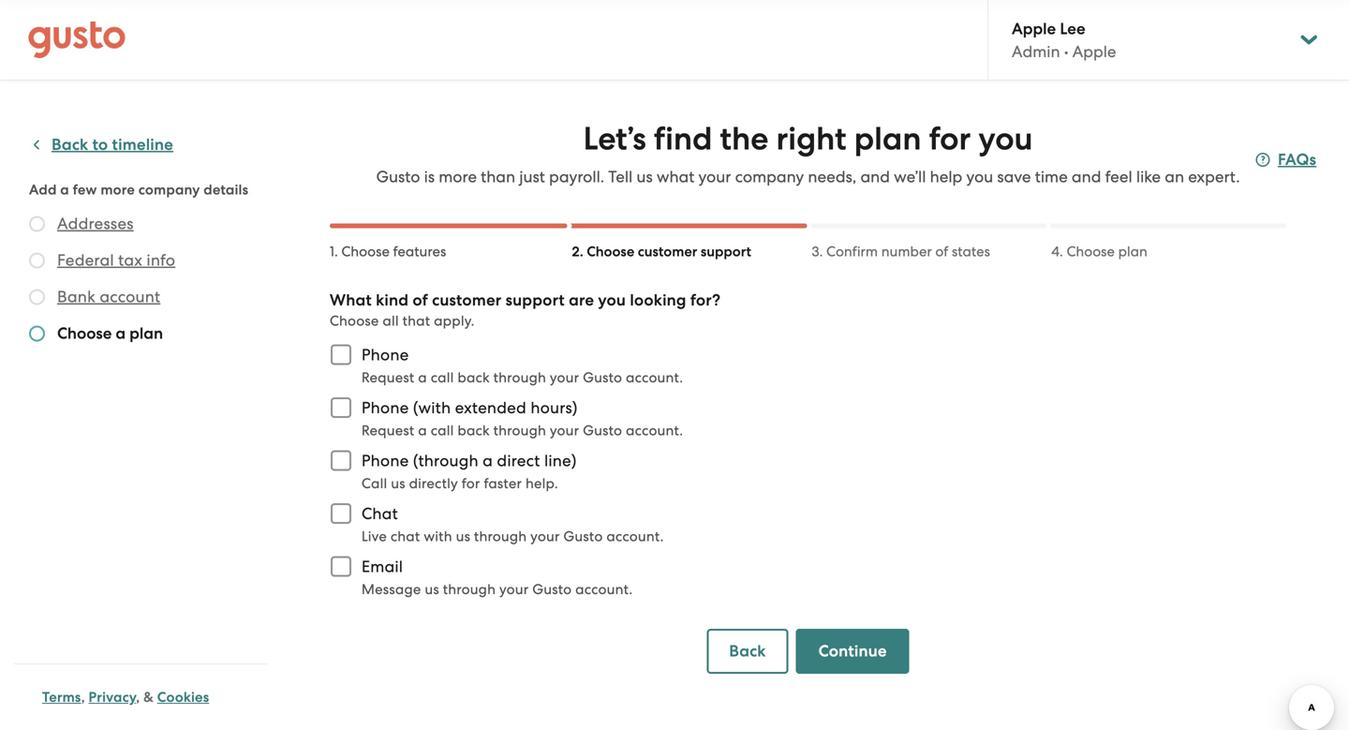 Task type: describe. For each thing, give the bounding box(es) containing it.
just
[[520, 167, 545, 186]]

phone (through a direct line)
[[362, 451, 577, 470]]

us right message
[[425, 581, 440, 598]]

privacy
[[89, 689, 136, 706]]

2 horizontal spatial plan
[[1119, 243, 1148, 260]]

federal tax info button
[[57, 249, 175, 271]]

add a few more company details
[[29, 181, 249, 198]]

addresses
[[57, 214, 134, 233]]

(through
[[413, 451, 479, 470]]

phone for phone
[[362, 345, 409, 364]]

help
[[930, 167, 963, 186]]

continue button
[[796, 629, 910, 674]]

you for are
[[598, 291, 626, 310]]

choose a plan list
[[29, 212, 260, 349]]

chat
[[391, 528, 420, 545]]

number
[[882, 243, 932, 260]]

feel
[[1106, 167, 1133, 186]]

your inside let's find the right plan for you gusto is more than just payroll. tell us what your company needs, and we'll help you save time and feel like an expert.
[[699, 167, 732, 186]]

&
[[143, 689, 154, 706]]

time
[[1036, 167, 1068, 186]]

addresses button
[[57, 212, 134, 235]]

tax
[[118, 251, 143, 269]]

for inside let's find the right plan for you gusto is more than just payroll. tell us what your company needs, and we'll help you save time and feel like an expert.
[[929, 120, 971, 158]]

choose plan
[[1067, 243, 1148, 260]]

choose customer support
[[587, 243, 752, 260]]

few
[[73, 181, 97, 198]]

lee
[[1061, 19, 1086, 38]]

with
[[424, 528, 453, 545]]

line)
[[545, 451, 577, 470]]

all
[[383, 313, 399, 329]]

choose for choose plan
[[1067, 243, 1115, 260]]

confirm
[[827, 243, 878, 260]]

2 , from the left
[[136, 689, 140, 706]]

details
[[204, 181, 249, 198]]

features
[[393, 243, 446, 260]]

back to timeline
[[52, 135, 173, 154]]

save
[[998, 167, 1032, 186]]

to
[[92, 135, 108, 154]]

account. for chat
[[607, 528, 664, 545]]

cookies
[[157, 689, 209, 706]]

extended
[[455, 398, 527, 417]]

support inside what kind of customer support are you looking for? choose all that apply.
[[506, 291, 565, 310]]

through for phone
[[494, 369, 547, 386]]

faqs button
[[1256, 149, 1317, 171]]

gusto for chat
[[564, 528, 603, 545]]

call us directly for faster help.
[[362, 475, 559, 492]]

1 , from the left
[[81, 689, 85, 706]]

continue
[[819, 642, 887, 661]]

choose a plan
[[57, 324, 163, 343]]

message us through your gusto account.
[[362, 581, 633, 598]]

apple lee admin • apple
[[1012, 19, 1117, 61]]

add
[[29, 181, 57, 198]]

1 horizontal spatial apple
[[1073, 42, 1117, 61]]

faster
[[484, 475, 522, 492]]

tell
[[609, 167, 633, 186]]

bank account
[[57, 287, 161, 306]]

choose for choose customer support
[[587, 243, 635, 260]]

federal tax info
[[57, 251, 175, 269]]

bank
[[57, 287, 96, 306]]

confirm number of states
[[827, 243, 991, 260]]

live chat with us through your gusto account.
[[362, 528, 664, 545]]

timeline
[[112, 135, 173, 154]]

apply.
[[434, 313, 475, 329]]

Phone (with extended hours) checkbox
[[320, 387, 362, 428]]

call for phone
[[431, 369, 454, 386]]

your down the live chat with us through your gusto account.
[[500, 581, 529, 598]]

directly
[[409, 475, 458, 492]]

Email checkbox
[[320, 546, 362, 587]]

back for back to timeline
[[52, 135, 88, 154]]

the
[[720, 120, 769, 158]]

account
[[100, 287, 161, 306]]

check image for bank account
[[29, 289, 45, 305]]

request for phone (with extended hours)
[[362, 422, 415, 439]]

call for phone (with extended hours)
[[431, 422, 454, 439]]

message
[[362, 581, 421, 598]]

an
[[1165, 167, 1185, 186]]

that
[[403, 313, 430, 329]]

phone for phone (with extended hours)
[[362, 398, 409, 417]]

like
[[1137, 167, 1161, 186]]

plan inside let's find the right plan for you gusto is more than just payroll. tell us what your company needs, and we'll help you save time and feel like an expert.
[[855, 120, 922, 158]]

back for phone (with extended hours)
[[458, 422, 490, 439]]

help.
[[526, 475, 559, 492]]

chat
[[362, 504, 398, 523]]

states
[[952, 243, 991, 260]]

needs,
[[808, 167, 857, 186]]

is
[[424, 167, 435, 186]]

are
[[569, 291, 594, 310]]

admin
[[1012, 42, 1061, 61]]

info
[[147, 251, 175, 269]]

bank account button
[[57, 285, 161, 308]]

back button
[[707, 629, 789, 674]]



Task type: vqa. For each thing, say whether or not it's contained in the screenshot.
Add company's the company
no



Task type: locate. For each thing, give the bounding box(es) containing it.
0 vertical spatial you
[[979, 120, 1033, 158]]

email
[[362, 557, 403, 576]]

choose up the are
[[587, 243, 635, 260]]

1 vertical spatial for
[[462, 475, 480, 492]]

payroll.
[[549, 167, 605, 186]]

company down the
[[735, 167, 804, 186]]

let's
[[584, 120, 647, 158]]

for down phone (through a direct line)
[[462, 475, 480, 492]]

request a call back through your gusto account. up extended
[[362, 369, 684, 386]]

a down (with
[[418, 422, 427, 439]]

through down with
[[443, 581, 496, 598]]

request
[[362, 369, 415, 386], [362, 422, 415, 439]]

0 vertical spatial customer
[[638, 243, 698, 260]]

support
[[701, 243, 752, 260], [506, 291, 565, 310]]

more inside let's find the right plan for you gusto is more than just payroll. tell us what your company needs, and we'll help you save time and feel like an expert.
[[439, 167, 477, 186]]

Chat checkbox
[[320, 493, 362, 534]]

2 vertical spatial plan
[[129, 324, 163, 343]]

home image
[[28, 21, 126, 59]]

through for phone (with extended hours)
[[494, 422, 547, 439]]

choose up what
[[342, 243, 390, 260]]

you
[[979, 120, 1033, 158], [967, 167, 994, 186], [598, 291, 626, 310]]

back up "phone (with extended hours)"
[[458, 369, 490, 386]]

of
[[936, 243, 949, 260], [413, 291, 428, 310]]

phone left (with
[[362, 398, 409, 417]]

1 horizontal spatial ,
[[136, 689, 140, 706]]

plan up we'll
[[855, 120, 922, 158]]

1 back from the top
[[458, 369, 490, 386]]

0 vertical spatial check image
[[29, 216, 45, 232]]

company
[[735, 167, 804, 186], [138, 181, 200, 198]]

choose down what
[[330, 313, 379, 329]]

1 and from the left
[[861, 167, 890, 186]]

, left privacy link on the left of the page
[[81, 689, 85, 706]]

your for phone
[[550, 369, 580, 386]]

account. for phone
[[626, 369, 684, 386]]

choose inside list
[[57, 324, 112, 343]]

of inside what kind of customer support are you looking for? choose all that apply.
[[413, 291, 428, 310]]

phone up "call"
[[362, 451, 409, 470]]

through for chat
[[474, 528, 527, 545]]

1 vertical spatial of
[[413, 291, 428, 310]]

, left & in the bottom left of the page
[[136, 689, 140, 706]]

a up (with
[[418, 369, 427, 386]]

your
[[699, 167, 732, 186], [550, 369, 580, 386], [550, 422, 580, 439], [531, 528, 560, 545], [500, 581, 529, 598]]

back for back
[[730, 642, 766, 661]]

choose down feel
[[1067, 243, 1115, 260]]

let's find the right plan for you gusto is more than just payroll. tell us what your company needs, and we'll help you save time and feel like an expert.
[[376, 120, 1241, 186]]

0 vertical spatial phone
[[362, 345, 409, 364]]

for up help
[[929, 120, 971, 158]]

1 vertical spatial check image
[[29, 289, 45, 305]]

0 horizontal spatial apple
[[1012, 19, 1057, 38]]

1 horizontal spatial support
[[701, 243, 752, 260]]

request a call back through your gusto account.
[[362, 369, 684, 386], [362, 422, 684, 439]]

choose
[[342, 243, 390, 260], [587, 243, 635, 260], [1067, 243, 1115, 260], [330, 313, 379, 329], [57, 324, 112, 343]]

0 horizontal spatial support
[[506, 291, 565, 310]]

more right is
[[439, 167, 477, 186]]

you inside what kind of customer support are you looking for? choose all that apply.
[[598, 291, 626, 310]]

us right with
[[456, 528, 471, 545]]

right
[[777, 120, 847, 158]]

through up extended
[[494, 369, 547, 386]]

0 vertical spatial request
[[362, 369, 415, 386]]

you right the are
[[598, 291, 626, 310]]

1 vertical spatial call
[[431, 422, 454, 439]]

1 vertical spatial customer
[[432, 291, 502, 310]]

0 horizontal spatial of
[[413, 291, 428, 310]]

us right "call"
[[391, 475, 406, 492]]

through down faster
[[474, 528, 527, 545]]

more right few
[[101, 181, 135, 198]]

0 vertical spatial back
[[458, 369, 490, 386]]

back down "phone (with extended hours)"
[[458, 422, 490, 439]]

and left we'll
[[861, 167, 890, 186]]

choose for choose features
[[342, 243, 390, 260]]

1 horizontal spatial customer
[[638, 243, 698, 260]]

through
[[494, 369, 547, 386], [494, 422, 547, 439], [474, 528, 527, 545], [443, 581, 496, 598]]

1 horizontal spatial of
[[936, 243, 949, 260]]

terms
[[42, 689, 81, 706]]

a up faster
[[483, 451, 493, 470]]

apple up admin
[[1012, 19, 1057, 38]]

•
[[1065, 42, 1069, 61]]

a inside list
[[116, 324, 126, 343]]

0 vertical spatial call
[[431, 369, 454, 386]]

1 call from the top
[[431, 369, 454, 386]]

2 phone from the top
[[362, 398, 409, 417]]

choose features
[[342, 243, 446, 260]]

hours)
[[531, 398, 578, 417]]

0 vertical spatial support
[[701, 243, 752, 260]]

cookies button
[[157, 686, 209, 709]]

support up for?
[[701, 243, 752, 260]]

request a call back through your gusto account. up direct
[[362, 422, 684, 439]]

request up (with
[[362, 369, 415, 386]]

you right help
[[967, 167, 994, 186]]

your up hours)
[[550, 369, 580, 386]]

plan inside list
[[129, 324, 163, 343]]

for
[[929, 120, 971, 158], [462, 475, 480, 492]]

1 vertical spatial support
[[506, 291, 565, 310]]

0 vertical spatial request a call back through your gusto account.
[[362, 369, 684, 386]]

request for phone
[[362, 369, 415, 386]]

1 vertical spatial back
[[458, 422, 490, 439]]

a left few
[[60, 181, 69, 198]]

3 phone from the top
[[362, 451, 409, 470]]

plan
[[855, 120, 922, 158], [1119, 243, 1148, 260], [129, 324, 163, 343]]

request a call back through your gusto account. for phone (with extended hours)
[[362, 422, 684, 439]]

1 horizontal spatial plan
[[855, 120, 922, 158]]

and left feel
[[1072, 167, 1102, 186]]

company inside let's find the right plan for you gusto is more than just payroll. tell us what your company needs, and we'll help you save time and feel like an expert.
[[735, 167, 804, 186]]

request a call back through your gusto account. for phone
[[362, 369, 684, 386]]

call up (with
[[431, 369, 454, 386]]

live
[[362, 528, 387, 545]]

choose down the bank
[[57, 324, 112, 343]]

1 horizontal spatial more
[[439, 167, 477, 186]]

1 horizontal spatial and
[[1072, 167, 1102, 186]]

2 request from the top
[[362, 422, 415, 439]]

1 vertical spatial phone
[[362, 398, 409, 417]]

customer inside what kind of customer support are you looking for? choose all that apply.
[[432, 291, 502, 310]]

0 horizontal spatial plan
[[129, 324, 163, 343]]

2 call from the top
[[431, 422, 454, 439]]

1 request from the top
[[362, 369, 415, 386]]

request down (with
[[362, 422, 415, 439]]

2 back from the top
[[458, 422, 490, 439]]

2 and from the left
[[1072, 167, 1102, 186]]

gusto inside let's find the right plan for you gusto is more than just payroll. tell us what your company needs, and we'll help you save time and feel like an expert.
[[376, 167, 420, 186]]

us inside let's find the right plan for you gusto is more than just payroll. tell us what your company needs, and we'll help you save time and feel like an expert.
[[637, 167, 653, 186]]

your down help.
[[531, 528, 560, 545]]

gusto
[[376, 167, 420, 186], [583, 369, 623, 386], [583, 422, 623, 439], [564, 528, 603, 545], [533, 581, 572, 598]]

2 check image from the top
[[29, 289, 45, 305]]

2 request a call back through your gusto account. from the top
[[362, 422, 684, 439]]

2 vertical spatial you
[[598, 291, 626, 310]]

(with
[[413, 398, 451, 417]]

your for chat
[[531, 528, 560, 545]]

check image
[[29, 253, 45, 269]]

0 horizontal spatial ,
[[81, 689, 85, 706]]

back for phone
[[458, 369, 490, 386]]

back to timeline button
[[29, 134, 173, 156]]

plan down feel
[[1119, 243, 1148, 260]]

1 vertical spatial request
[[362, 422, 415, 439]]

gusto for phone
[[583, 369, 623, 386]]

1 request a call back through your gusto account. from the top
[[362, 369, 684, 386]]

your right what
[[699, 167, 732, 186]]

customer up apply.
[[432, 291, 502, 310]]

,
[[81, 689, 85, 706], [136, 689, 140, 706]]

1 horizontal spatial for
[[929, 120, 971, 158]]

looking
[[630, 291, 687, 310]]

terms , privacy , & cookies
[[42, 689, 209, 706]]

your for phone (with extended hours)
[[550, 422, 580, 439]]

you for for
[[979, 120, 1033, 158]]

1 phone from the top
[[362, 345, 409, 364]]

find
[[654, 120, 713, 158]]

gusto for phone (with extended hours)
[[583, 422, 623, 439]]

0 vertical spatial of
[[936, 243, 949, 260]]

Phone checkbox
[[320, 334, 362, 375]]

privacy link
[[89, 689, 136, 706]]

customer up looking in the top of the page
[[638, 243, 698, 260]]

what kind of customer support are you looking for? choose all that apply.
[[330, 291, 721, 329]]

1 vertical spatial apple
[[1073, 42, 1117, 61]]

check image
[[29, 216, 45, 232], [29, 289, 45, 305], [29, 326, 45, 342]]

0 horizontal spatial for
[[462, 475, 480, 492]]

for?
[[691, 291, 721, 310]]

0 horizontal spatial and
[[861, 167, 890, 186]]

we'll
[[894, 167, 927, 186]]

back
[[458, 369, 490, 386], [458, 422, 490, 439]]

back
[[52, 135, 88, 154], [730, 642, 766, 661]]

expert.
[[1189, 167, 1241, 186]]

your down hours)
[[550, 422, 580, 439]]

call
[[362, 475, 387, 492]]

choose inside what kind of customer support are you looking for? choose all that apply.
[[330, 313, 379, 329]]

1 vertical spatial plan
[[1119, 243, 1148, 260]]

1 vertical spatial request a call back through your gusto account.
[[362, 422, 684, 439]]

of left states
[[936, 243, 949, 260]]

1 vertical spatial back
[[730, 642, 766, 661]]

apple right •
[[1073, 42, 1117, 61]]

0 horizontal spatial company
[[138, 181, 200, 198]]

apple
[[1012, 19, 1057, 38], [1073, 42, 1117, 61]]

call
[[431, 369, 454, 386], [431, 422, 454, 439]]

of for customer
[[413, 291, 428, 310]]

a
[[60, 181, 69, 198], [116, 324, 126, 343], [418, 369, 427, 386], [418, 422, 427, 439], [483, 451, 493, 470]]

account. for phone (with extended hours)
[[626, 422, 684, 439]]

what
[[657, 167, 695, 186]]

company down timeline
[[138, 181, 200, 198]]

1 horizontal spatial company
[[735, 167, 804, 186]]

1 vertical spatial you
[[967, 167, 994, 186]]

us right tell
[[637, 167, 653, 186]]

of up that
[[413, 291, 428, 310]]

of for states
[[936, 243, 949, 260]]

support left the are
[[506, 291, 565, 310]]

you up save
[[979, 120, 1033, 158]]

phone for phone (through a direct line)
[[362, 451, 409, 470]]

check image for addresses
[[29, 216, 45, 232]]

2 vertical spatial check image
[[29, 326, 45, 342]]

a down account
[[116, 324, 126, 343]]

federal
[[57, 251, 114, 269]]

3 check image from the top
[[29, 326, 45, 342]]

0 horizontal spatial customer
[[432, 291, 502, 310]]

phone
[[362, 345, 409, 364], [362, 398, 409, 417], [362, 451, 409, 470]]

0 vertical spatial back
[[52, 135, 88, 154]]

0 vertical spatial apple
[[1012, 19, 1057, 38]]

direct
[[497, 451, 540, 470]]

1 horizontal spatial back
[[730, 642, 766, 661]]

call down (with
[[431, 422, 454, 439]]

1 check image from the top
[[29, 216, 45, 232]]

plan down account
[[129, 324, 163, 343]]

faqs
[[1279, 150, 1317, 169]]

choose for choose a plan
[[57, 324, 112, 343]]

0 horizontal spatial more
[[101, 181, 135, 198]]

through up direct
[[494, 422, 547, 439]]

phone down all
[[362, 345, 409, 364]]

kind
[[376, 291, 409, 310]]

account.
[[626, 369, 684, 386], [626, 422, 684, 439], [607, 528, 664, 545], [576, 581, 633, 598]]

0 vertical spatial plan
[[855, 120, 922, 158]]

0 vertical spatial for
[[929, 120, 971, 158]]

Phone (through a direct line) checkbox
[[320, 440, 362, 481]]

0 horizontal spatial back
[[52, 135, 88, 154]]

terms link
[[42, 689, 81, 706]]

2 vertical spatial phone
[[362, 451, 409, 470]]

what
[[330, 291, 372, 310]]

than
[[481, 167, 516, 186]]

phone (with extended hours)
[[362, 398, 578, 417]]



